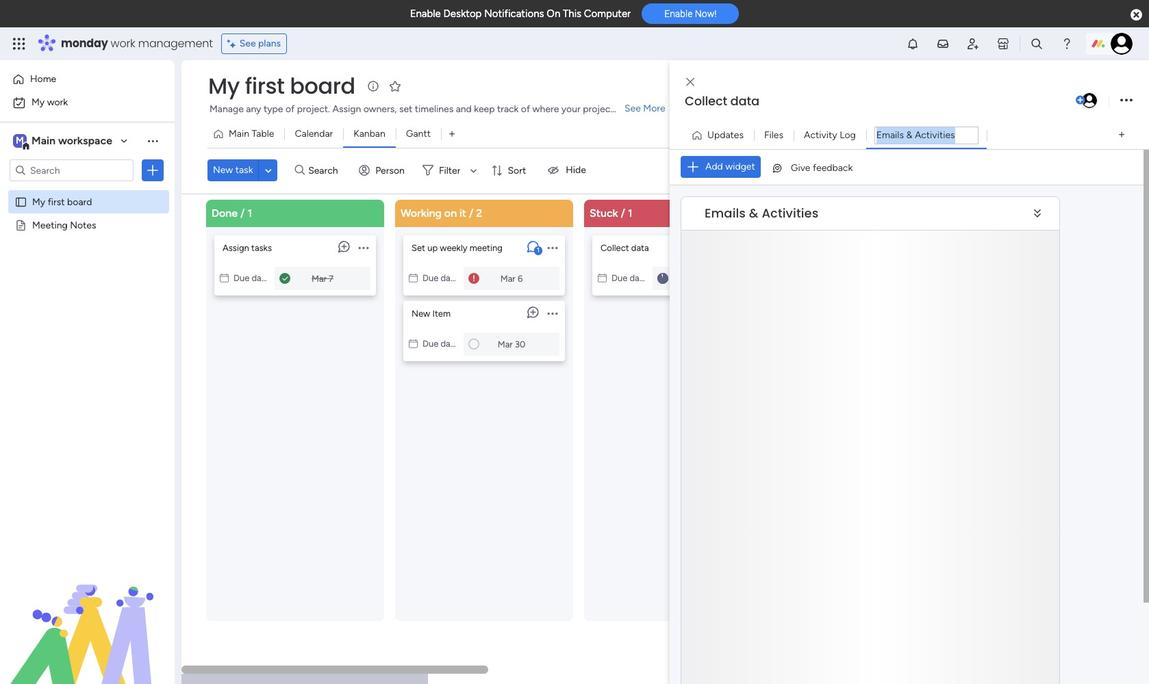 Task type: describe. For each thing, give the bounding box(es) containing it.
mar 7
[[312, 273, 334, 284]]

where
[[533, 103, 559, 115]]

weekly
[[440, 243, 467, 253]]

date for mar 30
[[441, 339, 459, 349]]

main table button
[[208, 123, 284, 145]]

data inside field
[[730, 92, 760, 110]]

see more link
[[623, 102, 667, 116]]

notifications image
[[906, 37, 920, 51]]

widget
[[725, 161, 755, 173]]

my inside option
[[32, 97, 45, 108]]

1 for done / 1
[[248, 206, 252, 219]]

sort button
[[486, 160, 534, 182]]

set
[[399, 103, 413, 115]]

help image
[[1060, 37, 1074, 51]]

1 vertical spatial assign
[[223, 243, 249, 253]]

your
[[561, 103, 581, 115]]

enable for enable now!
[[664, 8, 693, 19]]

/ for stuck
[[621, 206, 625, 219]]

manage
[[210, 103, 244, 115]]

see plans button
[[221, 34, 287, 54]]

search everything image
[[1030, 37, 1044, 51]]

1 of from the left
[[286, 103, 295, 115]]

Emails & Activities field
[[701, 205, 822, 223]]

emails & activities
[[705, 205, 819, 222]]

up
[[427, 243, 438, 253]]

enable now!
[[664, 8, 717, 19]]

0 horizontal spatial options image
[[146, 164, 160, 177]]

monday marketplace image
[[996, 37, 1010, 51]]

main for main table
[[229, 128, 249, 140]]

done
[[212, 206, 238, 219]]

management
[[138, 36, 213, 51]]

activities
[[762, 205, 819, 222]]

Collect data field
[[681, 92, 1073, 110]]

task
[[235, 165, 253, 176]]

v2 calendar view small outline image for mar 30
[[409, 339, 418, 349]]

set up weekly meeting
[[412, 243, 503, 253]]

collect inside row group
[[601, 243, 629, 253]]

activity log
[[804, 129, 856, 141]]

gantt
[[406, 128, 431, 140]]

1 for stuck / 1
[[628, 206, 633, 219]]

manage any type of project. assign owners, set timelines and keep track of where your project stands.
[[210, 103, 647, 115]]

my work link
[[8, 92, 166, 114]]

timelines
[[415, 103, 453, 115]]

mar for mar 7
[[312, 273, 327, 284]]

set
[[412, 243, 425, 253]]

main table
[[229, 128, 274, 140]]

calendar button
[[284, 123, 343, 145]]

stuck / 1
[[590, 206, 633, 219]]

monday
[[61, 36, 108, 51]]

1 horizontal spatial 1
[[537, 246, 540, 254]]

main for main workspace
[[32, 134, 56, 147]]

more dots image
[[1033, 209, 1043, 219]]

add to favorites image
[[388, 79, 402, 93]]

home option
[[8, 68, 166, 90]]

working on it / 2
[[401, 206, 482, 219]]

angle down image
[[265, 166, 272, 176]]

mar for mar 6
[[500, 273, 515, 284]]

meeting
[[32, 219, 68, 231]]

give feedback button
[[766, 157, 858, 179]]

m
[[16, 135, 24, 147]]

list box containing my first board
[[0, 187, 175, 422]]

new item
[[412, 309, 451, 319]]

filter button
[[417, 160, 482, 182]]

files button
[[754, 124, 794, 146]]

v2 done deadline image
[[279, 272, 290, 285]]

mar 30
[[498, 339, 525, 349]]

person button
[[353, 160, 413, 182]]

list box inside row group
[[403, 230, 565, 361]]

v2 search image
[[295, 163, 305, 178]]

plans
[[258, 38, 281, 49]]

now!
[[695, 8, 717, 19]]

home
[[30, 73, 56, 85]]

dapulse addbtn image
[[1076, 96, 1085, 105]]

type
[[264, 103, 283, 115]]

select product image
[[12, 37, 26, 51]]

stuck
[[590, 206, 618, 219]]

add widget button
[[681, 156, 761, 178]]

due date down stuck / 1
[[612, 273, 648, 283]]

due for mar 6
[[423, 273, 439, 283]]

my work
[[32, 97, 68, 108]]

add widget
[[705, 161, 755, 173]]

enable now! button
[[642, 4, 739, 24]]

home link
[[8, 68, 166, 90]]

/ for done
[[240, 206, 245, 219]]

it
[[460, 206, 466, 219]]

log
[[840, 129, 856, 141]]

stands.
[[616, 103, 647, 115]]

7
[[329, 273, 334, 284]]

work for my
[[47, 97, 68, 108]]

working
[[401, 206, 442, 219]]

due down stuck / 1
[[612, 273, 628, 283]]

person
[[375, 165, 405, 177]]

project.
[[297, 103, 330, 115]]

notes
[[70, 219, 96, 231]]

Search field
[[305, 161, 346, 180]]

1 horizontal spatial first
[[245, 71, 285, 101]]

files
[[764, 129, 783, 141]]

add
[[705, 161, 723, 173]]

see plans
[[239, 38, 281, 49]]

new task button
[[208, 160, 258, 182]]

work for monday
[[111, 36, 135, 51]]

filter
[[439, 165, 461, 177]]

activity log button
[[794, 124, 866, 146]]

item
[[432, 309, 451, 319]]

hide button
[[538, 160, 594, 182]]

6
[[518, 273, 523, 284]]

date for mar 7
[[252, 273, 270, 283]]

workspace
[[58, 134, 112, 147]]

invite members image
[[966, 37, 980, 51]]

collect inside collect data field
[[685, 92, 727, 110]]

desktop
[[443, 8, 482, 20]]

public board image
[[14, 218, 27, 231]]

and
[[456, 103, 472, 115]]



Task type: locate. For each thing, give the bounding box(es) containing it.
work
[[111, 36, 135, 51], [47, 97, 68, 108]]

2
[[476, 206, 482, 219]]

activity
[[804, 129, 837, 141]]

1 horizontal spatial data
[[730, 92, 760, 110]]

2 horizontal spatial /
[[621, 206, 625, 219]]

2 of from the left
[[521, 103, 530, 115]]

new left item
[[412, 309, 430, 319]]

1 horizontal spatial /
[[469, 206, 474, 219]]

mar left 30
[[498, 339, 513, 349]]

main workspace
[[32, 134, 112, 147]]

options image
[[359, 235, 369, 260], [548, 235, 558, 260], [548, 301, 558, 326]]

public board image
[[14, 195, 27, 208]]

lottie animation element
[[0, 547, 175, 685]]

row group
[[203, 200, 959, 666]]

assign left tasks
[[223, 243, 249, 253]]

1 horizontal spatial of
[[521, 103, 530, 115]]

list box
[[0, 187, 175, 422], [403, 230, 565, 361]]

keep
[[474, 103, 495, 115]]

my up manage at top
[[208, 71, 240, 101]]

see left more
[[625, 103, 641, 114]]

main left table
[[229, 128, 249, 140]]

1 vertical spatial board
[[67, 196, 92, 208]]

add view image for activity log
[[1119, 130, 1125, 140]]

0 vertical spatial collect data
[[685, 92, 760, 110]]

updates button
[[686, 124, 754, 146]]

data up updates
[[730, 92, 760, 110]]

collect data up updates
[[685, 92, 760, 110]]

this
[[563, 8, 582, 20]]

tasks
[[251, 243, 272, 253]]

gantt button
[[396, 123, 441, 145]]

0 horizontal spatial of
[[286, 103, 295, 115]]

my
[[208, 71, 240, 101], [32, 97, 45, 108], [32, 196, 45, 208]]

see
[[239, 38, 256, 49], [625, 103, 641, 114]]

meeting
[[470, 243, 503, 253]]

add view image
[[449, 129, 455, 139], [1119, 130, 1125, 140]]

of right type on the top of page
[[286, 103, 295, 115]]

1 vertical spatial work
[[47, 97, 68, 108]]

1 horizontal spatial assign
[[332, 103, 361, 115]]

0 horizontal spatial assign
[[223, 243, 249, 253]]

close image
[[686, 77, 694, 87]]

more
[[643, 103, 665, 114]]

0 horizontal spatial /
[[240, 206, 245, 219]]

emails
[[705, 205, 746, 222]]

due down up
[[423, 273, 439, 283]]

see for see plans
[[239, 38, 256, 49]]

option
[[0, 189, 175, 192]]

0 vertical spatial first
[[245, 71, 285, 101]]

v2 calendar view small outline image down 'new item'
[[409, 339, 418, 349]]

my inside list box
[[32, 196, 45, 208]]

work down "home"
[[47, 97, 68, 108]]

kanban button
[[343, 123, 396, 145]]

see more
[[625, 103, 665, 114]]

new left the 'task' on the top left of page
[[213, 165, 233, 176]]

1 horizontal spatial kendall parks image
[[1111, 33, 1133, 55]]

first up meeting
[[48, 196, 65, 208]]

due date down up
[[423, 273, 459, 283]]

v2 calendar view small outline image down set
[[409, 273, 418, 283]]

0 vertical spatial options image
[[1120, 91, 1133, 110]]

1 right done
[[248, 206, 252, 219]]

show board description image
[[365, 79, 381, 93]]

first up type on the top of page
[[245, 71, 285, 101]]

due down assign tasks on the top left of the page
[[234, 273, 249, 283]]

2 / from the left
[[469, 206, 474, 219]]

dapulse close image
[[1131, 8, 1142, 22]]

add view image for kanban
[[449, 129, 455, 139]]

My first board field
[[205, 71, 359, 101]]

3 / from the left
[[621, 206, 625, 219]]

computer
[[584, 8, 631, 20]]

sort
[[508, 165, 526, 177]]

/ left 2
[[469, 206, 474, 219]]

0 horizontal spatial collect data
[[601, 243, 649, 253]]

table
[[252, 128, 274, 140]]

1 vertical spatial collect
[[601, 243, 629, 253]]

1 vertical spatial collect data
[[601, 243, 649, 253]]

Search in workspace field
[[29, 163, 114, 178]]

due for mar 30
[[423, 339, 439, 349]]

due date down item
[[423, 339, 459, 349]]

enable desktop notifications on this computer
[[410, 8, 631, 20]]

work right monday
[[111, 36, 135, 51]]

collect
[[685, 92, 727, 110], [601, 243, 629, 253]]

1 vertical spatial new
[[412, 309, 430, 319]]

owners,
[[363, 103, 397, 115]]

my down "home"
[[32, 97, 45, 108]]

1 horizontal spatial see
[[625, 103, 641, 114]]

main right workspace image
[[32, 134, 56, 147]]

1 horizontal spatial collect data
[[685, 92, 760, 110]]

give feedback
[[791, 162, 853, 174]]

main inside button
[[229, 128, 249, 140]]

on
[[547, 8, 560, 20]]

2 horizontal spatial 1
[[628, 206, 633, 219]]

0 vertical spatial kendall parks image
[[1111, 33, 1133, 55]]

workspace options image
[[146, 134, 160, 148]]

meeting notes
[[32, 219, 96, 231]]

new for new task
[[213, 165, 233, 176]]

collect data
[[685, 92, 760, 110], [601, 243, 649, 253]]

v2 calendar view small outline image down assign tasks on the top left of the page
[[220, 273, 229, 283]]

v2 calendar view small outline image
[[220, 273, 229, 283], [409, 273, 418, 283], [598, 273, 607, 283], [409, 339, 418, 349]]

main inside workspace selection element
[[32, 134, 56, 147]]

0 vertical spatial assign
[[332, 103, 361, 115]]

my work option
[[8, 92, 166, 114]]

0 horizontal spatial data
[[631, 243, 649, 253]]

arrow down image
[[465, 162, 482, 179]]

1
[[248, 206, 252, 219], [628, 206, 633, 219], [537, 246, 540, 254]]

0 horizontal spatial list box
[[0, 187, 175, 422]]

0 horizontal spatial kendall parks image
[[1081, 92, 1098, 110]]

calendar
[[295, 128, 333, 140]]

1 vertical spatial first
[[48, 196, 65, 208]]

mar
[[312, 273, 327, 284], [500, 273, 515, 284], [498, 339, 513, 349]]

workspace selection element
[[13, 133, 114, 151]]

1 horizontal spatial options image
[[1120, 91, 1133, 110]]

1 horizontal spatial board
[[290, 71, 355, 101]]

collect down close icon
[[685, 92, 727, 110]]

assign
[[332, 103, 361, 115], [223, 243, 249, 253]]

enable
[[410, 8, 441, 20], [664, 8, 693, 19]]

board up 'project.'
[[290, 71, 355, 101]]

due date for mar 30
[[423, 339, 459, 349]]

my first board up meeting notes
[[32, 196, 92, 208]]

1 horizontal spatial add view image
[[1119, 130, 1125, 140]]

notifications
[[484, 8, 544, 20]]

0 horizontal spatial main
[[32, 134, 56, 147]]

due down 'new item'
[[423, 339, 439, 349]]

/
[[240, 206, 245, 219], [469, 206, 474, 219], [621, 206, 625, 219]]

row group containing done
[[203, 200, 959, 666]]

kanban
[[354, 128, 385, 140]]

0 vertical spatial data
[[730, 92, 760, 110]]

v2 calendar view small outline image down stuck
[[598, 273, 607, 283]]

/ right stuck
[[621, 206, 625, 219]]

on
[[444, 206, 457, 219]]

0 horizontal spatial add view image
[[449, 129, 455, 139]]

0 horizontal spatial my first board
[[32, 196, 92, 208]]

enable left 'now!'
[[664, 8, 693, 19]]

options image for 6
[[548, 235, 558, 260]]

collect data inside field
[[685, 92, 760, 110]]

data down stuck / 1
[[631, 243, 649, 253]]

list box containing set up weekly meeting
[[403, 230, 565, 361]]

hide
[[566, 165, 586, 176]]

0 horizontal spatial enable
[[410, 8, 441, 20]]

1 horizontal spatial work
[[111, 36, 135, 51]]

updates
[[707, 129, 744, 141]]

mar 6
[[500, 273, 523, 284]]

collect data down stuck / 1
[[601, 243, 649, 253]]

due date for mar 6
[[423, 273, 459, 283]]

track
[[497, 103, 519, 115]]

0 horizontal spatial see
[[239, 38, 256, 49]]

new task
[[213, 165, 253, 176]]

1 horizontal spatial my first board
[[208, 71, 355, 101]]

v2 overdue deadline image
[[468, 272, 479, 285]]

see for see more
[[625, 103, 641, 114]]

1 vertical spatial data
[[631, 243, 649, 253]]

work inside option
[[47, 97, 68, 108]]

assign tasks
[[223, 243, 272, 253]]

due for mar 7
[[234, 273, 249, 283]]

1 horizontal spatial list box
[[403, 230, 565, 361]]

collect down stuck / 1
[[601, 243, 629, 253]]

kendall parks image
[[1111, 33, 1133, 55], [1081, 92, 1098, 110]]

new for new item
[[412, 309, 430, 319]]

new inside list box
[[412, 309, 430, 319]]

1 horizontal spatial collect
[[685, 92, 727, 110]]

v2 calendar view small outline image for mar 6
[[409, 273, 418, 283]]

new inside button
[[213, 165, 233, 176]]

&
[[749, 205, 759, 222]]

1 / from the left
[[240, 206, 245, 219]]

my first board up type on the top of page
[[208, 71, 355, 101]]

0 horizontal spatial first
[[48, 196, 65, 208]]

1 horizontal spatial enable
[[664, 8, 693, 19]]

1 right the meeting
[[537, 246, 540, 254]]

see inside button
[[239, 38, 256, 49]]

1 vertical spatial my first board
[[32, 196, 92, 208]]

None field
[[874, 126, 978, 144]]

mar left 6
[[500, 273, 515, 284]]

assign right 'project.'
[[332, 103, 361, 115]]

of right track at the top
[[521, 103, 530, 115]]

options image for 7
[[359, 235, 369, 260]]

1 horizontal spatial new
[[412, 309, 430, 319]]

due date down assign tasks on the top left of the page
[[234, 273, 270, 283]]

0 vertical spatial board
[[290, 71, 355, 101]]

0 vertical spatial new
[[213, 165, 233, 176]]

mar for mar 30
[[498, 339, 513, 349]]

date
[[252, 273, 270, 283], [441, 273, 459, 283], [630, 273, 648, 283], [441, 339, 459, 349]]

options image down workspace options icon on the left
[[146, 164, 160, 177]]

of
[[286, 103, 295, 115], [521, 103, 530, 115]]

give
[[791, 162, 810, 174]]

1 vertical spatial kendall parks image
[[1081, 92, 1098, 110]]

0 horizontal spatial new
[[213, 165, 233, 176]]

1 vertical spatial options image
[[146, 164, 160, 177]]

0 vertical spatial my first board
[[208, 71, 355, 101]]

main
[[229, 128, 249, 140], [32, 134, 56, 147]]

project
[[583, 103, 614, 115]]

see left plans
[[239, 38, 256, 49]]

v2 calendar view small outline image for mar 7
[[220, 273, 229, 283]]

1 vertical spatial see
[[625, 103, 641, 114]]

enable inside button
[[664, 8, 693, 19]]

mar left 7
[[312, 273, 327, 284]]

board up notes
[[67, 196, 92, 208]]

data
[[730, 92, 760, 110], [631, 243, 649, 253]]

feedback
[[813, 162, 853, 174]]

lottie animation image
[[0, 547, 175, 685]]

0 horizontal spatial 1
[[248, 206, 252, 219]]

1 horizontal spatial main
[[229, 128, 249, 140]]

monday work management
[[61, 36, 213, 51]]

board
[[290, 71, 355, 101], [67, 196, 92, 208]]

my right public board icon
[[32, 196, 45, 208]]

update feed image
[[936, 37, 950, 51]]

1 right stuck
[[628, 206, 633, 219]]

options image for 30
[[548, 301, 558, 326]]

date for mar 6
[[441, 273, 459, 283]]

/ right done
[[240, 206, 245, 219]]

0 vertical spatial see
[[239, 38, 256, 49]]

enable left desktop
[[410, 8, 441, 20]]

options image right "dapulse addbtn" image
[[1120, 91, 1133, 110]]

due date
[[234, 273, 270, 283], [423, 273, 459, 283], [612, 273, 648, 283], [423, 339, 459, 349]]

due date for mar 7
[[234, 273, 270, 283]]

first
[[245, 71, 285, 101], [48, 196, 65, 208]]

0 horizontal spatial work
[[47, 97, 68, 108]]

any
[[246, 103, 261, 115]]

0 horizontal spatial board
[[67, 196, 92, 208]]

30
[[515, 339, 525, 349]]

workspace image
[[13, 134, 27, 149]]

options image
[[1120, 91, 1133, 110], [146, 164, 160, 177]]

0 vertical spatial collect
[[685, 92, 727, 110]]

0 horizontal spatial collect
[[601, 243, 629, 253]]

0 vertical spatial work
[[111, 36, 135, 51]]

due
[[234, 273, 249, 283], [423, 273, 439, 283], [612, 273, 628, 283], [423, 339, 439, 349]]

enable for enable desktop notifications on this computer
[[410, 8, 441, 20]]



Task type: vqa. For each thing, say whether or not it's contained in the screenshot.
the left "My first board"
yes



